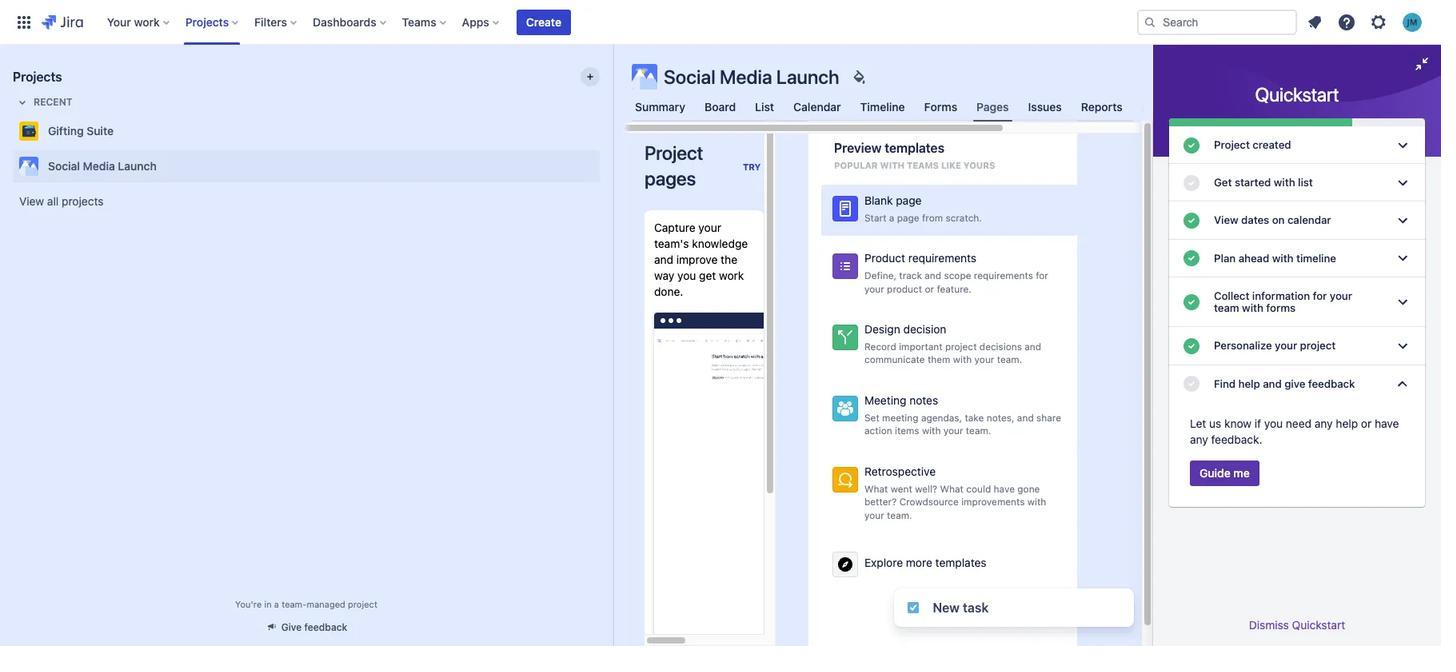 Task type: vqa. For each thing, say whether or not it's contained in the screenshot.
need
yes



Task type: describe. For each thing, give the bounding box(es) containing it.
meeting
[[882, 412, 919, 424]]

set
[[865, 412, 879, 424]]

if
[[1255, 416, 1261, 430]]

meeting notes set meeting agendas, take notes, and share action items with your team.
[[865, 394, 1061, 437]]

chevron image for find help and give feedback
[[1393, 374, 1412, 394]]

checked image for view
[[1182, 211, 1201, 230]]

team. for meeting notes
[[966, 425, 991, 437]]

teams
[[402, 15, 436, 28]]

board link
[[701, 93, 739, 122]]

templates inside preview templates popular with teams like yours
[[885, 141, 944, 155]]

on
[[1272, 214, 1285, 227]]

team's
[[654, 237, 689, 250]]

recent
[[34, 96, 72, 108]]

get started with list button
[[1169, 164, 1425, 202]]

0 vertical spatial page
[[896, 194, 922, 207]]

take
[[965, 412, 984, 424]]

gone
[[1018, 483, 1040, 495]]

task
[[963, 601, 988, 615]]

from
[[922, 212, 943, 224]]

apps
[[462, 15, 489, 28]]

1 horizontal spatial launch
[[776, 66, 839, 88]]

went
[[891, 483, 912, 495]]

for inside product requirements define, track and scope requirements for your product or feature.
[[1036, 269, 1048, 281]]

your inside design decision record important project decisions and communicate them with your team.
[[975, 354, 994, 366]]

and inside design decision record important project decisions and communicate them with your team.
[[1025, 340, 1041, 352]]

list link
[[752, 93, 777, 122]]

important
[[899, 340, 943, 352]]

with inside design decision record important project decisions and communicate them with your team.
[[953, 354, 972, 366]]

with inside dropdown button
[[1274, 176, 1295, 189]]

yours
[[963, 160, 995, 170]]

like
[[941, 160, 961, 170]]

decision image
[[836, 328, 855, 347]]

your inside capture your team's knowledge and improve the way you get work done.
[[698, 221, 721, 234]]

shortcuts
[[1142, 100, 1194, 114]]

notifications image
[[1305, 12, 1324, 32]]

way
[[654, 269, 674, 282]]

project inside design decision record important project decisions and communicate them with your team.
[[945, 340, 977, 352]]

chevron image for list
[[1393, 173, 1412, 193]]

1 vertical spatial social media launch
[[48, 159, 157, 173]]

teams button
[[397, 9, 452, 35]]

view dates on calendar
[[1214, 214, 1331, 227]]

1 vertical spatial any
[[1190, 432, 1208, 446]]

or inside let us know if you need any help or have any feedback.
[[1361, 416, 1372, 430]]

retrospective image
[[836, 470, 855, 489]]

list
[[755, 100, 774, 114]]

give
[[1284, 377, 1305, 390]]

managed
[[307, 599, 345, 609]]

personalize
[[1214, 339, 1272, 352]]

1 vertical spatial social
[[48, 159, 80, 173]]

find help and give feedback button
[[1169, 365, 1425, 403]]

launch inside "social media launch" link
[[118, 159, 157, 173]]

done.
[[654, 285, 683, 298]]

need
[[1286, 416, 1312, 430]]

action
[[865, 425, 892, 437]]

0 horizontal spatial a
[[274, 599, 279, 609]]

scratch.
[[946, 212, 982, 224]]

preview
[[834, 141, 882, 155]]

1 horizontal spatial social media launch
[[664, 66, 839, 88]]

set background color image
[[849, 67, 868, 86]]

gifting
[[48, 124, 84, 138]]

chevron image for plan ahead with timeline
[[1393, 249, 1412, 268]]

feature.
[[937, 283, 972, 295]]

blank image
[[836, 199, 855, 218]]

new
[[932, 601, 959, 615]]

dismiss quickstart
[[1249, 618, 1345, 632]]

your inside retrospective what went well? what could have gone better? crowdsource improvements with your team.
[[865, 509, 884, 521]]

in
[[264, 599, 272, 609]]

work inside capture your team's knowledge and improve the way you get work done.
[[719, 269, 744, 282]]

create
[[526, 15, 561, 28]]

timeline link
[[857, 93, 908, 122]]

new task button
[[894, 589, 1134, 627]]

help inside let us know if you need any help or have any feedback.
[[1336, 416, 1358, 430]]

0 vertical spatial quickstart
[[1255, 83, 1339, 106]]

issues link
[[1025, 93, 1065, 122]]

projects inside dropdown button
[[185, 15, 229, 28]]

track
[[899, 269, 922, 281]]

your inside "dropdown button"
[[1275, 339, 1297, 352]]

could
[[966, 483, 991, 495]]

design
[[865, 322, 900, 336]]

dashboards
[[313, 15, 376, 28]]

improvements
[[961, 496, 1025, 508]]

all
[[47, 194, 59, 208]]

banner containing your work
[[0, 0, 1441, 45]]

or inside product requirements define, track and scope requirements for your product or feature.
[[925, 283, 934, 295]]

with inside the collect information for your team with forms
[[1242, 302, 1264, 314]]

forms
[[924, 100, 957, 114]]

view for view all projects
[[19, 194, 44, 208]]

checked image for plan
[[1182, 249, 1201, 268]]

have inside retrospective what went well? what could have gone better? crowdsource improvements with your team.
[[994, 483, 1015, 495]]

1 vertical spatial media
[[83, 159, 115, 173]]

feedback inside button
[[304, 621, 347, 633]]

collect information for your team with forms
[[1214, 289, 1352, 314]]

[object object] confluence template image
[[654, 329, 898, 466]]

project created button
[[1169, 126, 1425, 164]]

items
[[895, 425, 919, 437]]

team-
[[282, 599, 307, 609]]

chevron image for personalize your project
[[1393, 337, 1412, 356]]

try
[[743, 162, 761, 172]]

0 vertical spatial social
[[664, 66, 716, 88]]

preview templates popular with teams like yours
[[834, 141, 995, 170]]

social media launch link
[[13, 150, 593, 182]]

feedback.
[[1211, 432, 1262, 446]]

timeline
[[860, 100, 905, 114]]

product requirements define, track and scope requirements for your product or feature.
[[865, 251, 1048, 295]]

you inside let us know if you need any help or have any feedback.
[[1264, 416, 1283, 430]]

pages
[[977, 100, 1009, 113]]

me
[[1234, 466, 1250, 480]]

1 horizontal spatial any
[[1315, 416, 1333, 430]]

your profile and settings image
[[1403, 12, 1422, 32]]

checked image for personalize
[[1182, 337, 1201, 356]]

the
[[721, 253, 737, 266]]

chevron image for your
[[1393, 293, 1412, 312]]

reports
[[1081, 100, 1123, 114]]

communicate
[[865, 354, 925, 366]]

agendas,
[[921, 412, 962, 424]]

with inside retrospective what went well? what could have gone better? crowdsource improvements with your team.
[[1027, 496, 1046, 508]]

retrospective
[[865, 465, 936, 478]]

shortcuts button
[[1139, 93, 1222, 122]]

sidebar navigation image
[[595, 64, 630, 96]]

help inside 'dropdown button'
[[1238, 377, 1260, 390]]

new task
[[932, 601, 988, 615]]



Task type: locate. For each thing, give the bounding box(es) containing it.
0 vertical spatial for
[[1036, 269, 1048, 281]]

improve
[[676, 253, 718, 266]]

1 horizontal spatial help
[[1336, 416, 1358, 430]]

1 checked image from the top
[[1182, 293, 1201, 312]]

1 horizontal spatial project
[[945, 340, 977, 352]]

1 vertical spatial chevron image
[[1393, 337, 1412, 356]]

appswitcher icon image
[[14, 12, 34, 32]]

minimize image
[[1412, 54, 1432, 74]]

checked image inside find help and give feedback 'dropdown button'
[[1182, 374, 1201, 394]]

list
[[1298, 176, 1313, 189]]

1 vertical spatial checked image
[[1182, 337, 1201, 356]]

4 chevron image from the top
[[1393, 293, 1412, 312]]

templates up teams
[[885, 141, 944, 155]]

chevron image inside personalize your project "dropdown button"
[[1393, 337, 1412, 356]]

tab list containing pages
[[622, 93, 1222, 134]]

any down let
[[1190, 432, 1208, 446]]

5 checked image from the top
[[1182, 374, 1201, 394]]

view left dates
[[1214, 214, 1238, 227]]

0 horizontal spatial launch
[[118, 159, 157, 173]]

2 checked image from the top
[[1182, 173, 1201, 193]]

create project image
[[584, 70, 597, 83]]

find help and give feedback
[[1214, 377, 1355, 390]]

projects left filters
[[185, 15, 229, 28]]

3 checked image from the top
[[1182, 211, 1201, 230]]

a
[[889, 212, 894, 224], [274, 599, 279, 609]]

view for view dates on calendar
[[1214, 214, 1238, 227]]

work right 'your'
[[134, 15, 160, 28]]

requirements right scope
[[974, 269, 1033, 281]]

1 horizontal spatial feedback
[[1308, 377, 1355, 390]]

share
[[1036, 412, 1061, 424]]

0 horizontal spatial or
[[925, 283, 934, 295]]

any
[[1315, 416, 1333, 430], [1190, 432, 1208, 446]]

explore more templates button
[[821, 540, 1077, 588]]

personalize your project
[[1214, 339, 1336, 352]]

0 horizontal spatial project
[[348, 599, 377, 609]]

chevron image inside find help and give feedback 'dropdown button'
[[1393, 374, 1412, 394]]

templates
[[885, 141, 944, 155], [935, 556, 987, 569]]

project created
[[1214, 138, 1291, 151]]

your down "define,"
[[865, 283, 884, 295]]

1 vertical spatial requirements
[[974, 269, 1033, 281]]

explore more templates
[[865, 556, 987, 569]]

them
[[928, 354, 950, 366]]

with right ahead at right top
[[1272, 252, 1294, 264]]

summary
[[635, 100, 685, 114]]

1 horizontal spatial have
[[1375, 416, 1399, 430]]

project for pages
[[645, 142, 703, 164]]

team. down decisions
[[997, 354, 1022, 366]]

feedback down managed
[[304, 621, 347, 633]]

0 horizontal spatial social media launch
[[48, 159, 157, 173]]

checked image left plan
[[1182, 249, 1201, 268]]

checked image left the personalize
[[1182, 337, 1201, 356]]

you're in a team-managed project
[[235, 599, 377, 609]]

team. inside design decision record important project decisions and communicate them with your team.
[[997, 354, 1022, 366]]

calendar
[[793, 100, 841, 114]]

you inside capture your team's knowledge and improve the way you get work done.
[[677, 269, 696, 282]]

0 horizontal spatial what
[[865, 483, 888, 495]]

what right well?
[[940, 483, 964, 495]]

your inside meeting notes set meeting agendas, take notes, and share action items with your team.
[[943, 425, 963, 437]]

add to starred image
[[595, 122, 614, 141]]

3 chevron image from the top
[[1393, 374, 1412, 394]]

0 vertical spatial requirements
[[908, 251, 977, 265]]

forms link
[[921, 93, 961, 122]]

social down gifting
[[48, 159, 80, 173]]

checked image down the shortcuts dropdown button
[[1182, 136, 1201, 155]]

0 horizontal spatial projects
[[13, 70, 62, 84]]

and left share in the right bottom of the page
[[1017, 412, 1034, 424]]

team. down take
[[966, 425, 991, 437]]

view inside 'dropdown button'
[[1214, 214, 1238, 227]]

checked image inside 'collect information for your team with forms' 'dropdown button'
[[1182, 293, 1201, 312]]

page left from
[[897, 212, 919, 224]]

0 vertical spatial work
[[134, 15, 160, 28]]

project
[[1214, 138, 1250, 151], [645, 142, 703, 164]]

capture your team's knowledge and improve the way you get work done.
[[654, 221, 748, 298]]

1 vertical spatial view
[[1214, 214, 1238, 227]]

1 vertical spatial launch
[[118, 159, 157, 173]]

team. down better?
[[887, 509, 912, 521]]

banner
[[0, 0, 1441, 45]]

1 horizontal spatial social
[[664, 66, 716, 88]]

checked image left get
[[1182, 173, 1201, 193]]

give feedback button
[[256, 614, 357, 641]]

guide
[[1200, 466, 1231, 480]]

your work button
[[102, 9, 176, 35]]

blank page start a page from scratch.
[[865, 194, 982, 224]]

meeting notes image
[[836, 399, 855, 418]]

project for created
[[1214, 138, 1250, 151]]

requirements
[[908, 251, 977, 265], [974, 269, 1033, 281]]

1 what from the left
[[865, 483, 888, 495]]

calendar
[[1287, 214, 1331, 227]]

and inside meeting notes set meeting agendas, take notes, and share action items with your team.
[[1017, 412, 1034, 424]]

your work
[[107, 15, 160, 28]]

0 vertical spatial social media launch
[[664, 66, 839, 88]]

page right blank
[[896, 194, 922, 207]]

add to starred image
[[595, 157, 614, 176]]

feedback
[[1308, 377, 1355, 390], [304, 621, 347, 633]]

0 vertical spatial a
[[889, 212, 894, 224]]

1 horizontal spatial projects
[[185, 15, 229, 28]]

work inside dropdown button
[[134, 15, 160, 28]]

launch
[[776, 66, 839, 88], [118, 159, 157, 173]]

chevron image inside 'collect information for your team with forms' 'dropdown button'
[[1393, 293, 1412, 312]]

1 vertical spatial projects
[[13, 70, 62, 84]]

more image
[[836, 555, 855, 574]]

checked image left 'team'
[[1182, 293, 1201, 312]]

social media launch up list
[[664, 66, 839, 88]]

quickstart
[[1255, 83, 1339, 106], [1292, 618, 1345, 632]]

1 chevron image from the top
[[1393, 249, 1412, 268]]

1 chevron image from the top
[[1393, 136, 1412, 155]]

2 checked image from the top
[[1182, 337, 1201, 356]]

1 vertical spatial feedback
[[304, 621, 347, 633]]

projects button
[[181, 9, 245, 35]]

2 chevron image from the top
[[1393, 173, 1412, 193]]

help right find
[[1238, 377, 1260, 390]]

personalize your project button
[[1169, 327, 1425, 365]]

work
[[134, 15, 160, 28], [719, 269, 744, 282]]

2 what from the left
[[940, 483, 964, 495]]

view left "all"
[[19, 194, 44, 208]]

1 horizontal spatial project
[[1214, 138, 1250, 151]]

your down decisions
[[975, 354, 994, 366]]

Search field
[[1137, 9, 1297, 35]]

project right managed
[[348, 599, 377, 609]]

filters button
[[250, 9, 303, 35]]

primary element
[[10, 0, 1137, 44]]

1 vertical spatial templates
[[935, 556, 987, 569]]

feedback inside 'dropdown button'
[[1308, 377, 1355, 390]]

and inside capture your team's knowledge and improve the way you get work done.
[[654, 253, 673, 266]]

1 horizontal spatial what
[[940, 483, 964, 495]]

2 vertical spatial team.
[[887, 509, 912, 521]]

1 vertical spatial or
[[1361, 416, 1372, 430]]

created
[[1253, 138, 1291, 151]]

checked image for find
[[1182, 374, 1201, 394]]

chevron image inside project created "dropdown button"
[[1393, 136, 1412, 155]]

0 vertical spatial launch
[[776, 66, 839, 88]]

1 vertical spatial page
[[897, 212, 919, 224]]

project inside "dropdown button"
[[1214, 138, 1250, 151]]

0 vertical spatial templates
[[885, 141, 944, 155]]

plan ahead with timeline
[[1214, 252, 1336, 264]]

what
[[865, 483, 888, 495], [940, 483, 964, 495]]

2 horizontal spatial project
[[1300, 339, 1336, 352]]

with right 'team'
[[1242, 302, 1264, 314]]

project up get
[[1214, 138, 1250, 151]]

with inside dropdown button
[[1272, 252, 1294, 264]]

0 horizontal spatial view
[[19, 194, 44, 208]]

view all projects
[[19, 194, 104, 208]]

4 checked image from the top
[[1182, 249, 1201, 268]]

0 vertical spatial view
[[19, 194, 44, 208]]

1 vertical spatial have
[[994, 483, 1015, 495]]

feedback right give
[[1308, 377, 1355, 390]]

meeting
[[865, 394, 906, 407]]

your
[[698, 221, 721, 234], [865, 283, 884, 295], [1330, 289, 1352, 302], [1275, 339, 1297, 352], [975, 354, 994, 366], [943, 425, 963, 437], [865, 509, 884, 521]]

1 horizontal spatial team.
[[966, 425, 991, 437]]

requirements up scope
[[908, 251, 977, 265]]

scope
[[944, 269, 971, 281]]

task icon image
[[907, 601, 920, 614]]

for inside the collect information for your team with forms
[[1313, 289, 1327, 302]]

a right start
[[889, 212, 894, 224]]

1 horizontal spatial you
[[1264, 416, 1283, 430]]

team. inside retrospective what went well? what could have gone better? crowdsource improvements with your team.
[[887, 509, 912, 521]]

capture
[[654, 221, 695, 234]]

what up better?
[[865, 483, 888, 495]]

team
[[1214, 302, 1239, 314]]

0 vertical spatial projects
[[185, 15, 229, 28]]

0 horizontal spatial help
[[1238, 377, 1260, 390]]

any right need
[[1315, 416, 1333, 430]]

chevron image for calendar
[[1393, 211, 1412, 230]]

0 vertical spatial chevron image
[[1393, 249, 1412, 268]]

get started with list
[[1214, 176, 1313, 189]]

0 horizontal spatial feedback
[[304, 621, 347, 633]]

with inside preview templates popular with teams like yours
[[880, 160, 905, 170]]

1 vertical spatial a
[[274, 599, 279, 609]]

collapse recent projects image
[[13, 93, 32, 112]]

team. inside meeting notes set meeting agendas, take notes, and share action items with your team.
[[966, 425, 991, 437]]

with left teams
[[880, 160, 905, 170]]

chevron image inside plan ahead with timeline dropdown button
[[1393, 249, 1412, 268]]

help
[[1238, 377, 1260, 390], [1336, 416, 1358, 430]]

0 vertical spatial have
[[1375, 416, 1399, 430]]

1 vertical spatial quickstart
[[1292, 618, 1345, 632]]

and right decisions
[[1025, 340, 1041, 352]]

project up "pages"
[[645, 142, 703, 164]]

1 horizontal spatial view
[[1214, 214, 1238, 227]]

help image
[[1337, 12, 1356, 32]]

checked image inside plan ahead with timeline dropdown button
[[1182, 249, 1201, 268]]

media up list
[[720, 66, 772, 88]]

0 vertical spatial help
[[1238, 377, 1260, 390]]

and up "way"
[[654, 253, 673, 266]]

checked image left find
[[1182, 374, 1201, 394]]

filters
[[254, 15, 287, 28]]

your up find help and give feedback
[[1275, 339, 1297, 352]]

and right track
[[925, 269, 941, 281]]

plan
[[1214, 252, 1236, 264]]

1 horizontal spatial media
[[720, 66, 772, 88]]

0 horizontal spatial social
[[48, 159, 80, 173]]

checked image
[[1182, 136, 1201, 155], [1182, 173, 1201, 193], [1182, 211, 1201, 230], [1182, 249, 1201, 268], [1182, 374, 1201, 394]]

reports link
[[1078, 93, 1126, 122]]

1 vertical spatial team.
[[966, 425, 991, 437]]

0 vertical spatial any
[[1315, 416, 1333, 430]]

checked image
[[1182, 293, 1201, 312], [1182, 337, 1201, 356]]

project up them
[[945, 340, 977, 352]]

your up "knowledge"
[[698, 221, 721, 234]]

jira image
[[42, 12, 83, 32], [42, 12, 83, 32]]

0 horizontal spatial any
[[1190, 432, 1208, 446]]

0 vertical spatial or
[[925, 283, 934, 295]]

view all projects link
[[13, 187, 600, 216]]

or
[[925, 283, 934, 295], [1361, 416, 1372, 430]]

with left list
[[1274, 176, 1295, 189]]

1 horizontal spatial for
[[1313, 289, 1327, 302]]

chevron image inside view dates on calendar 'dropdown button'
[[1393, 211, 1412, 230]]

issues
[[1028, 100, 1062, 114]]

let us know if you need any help or have any feedback.
[[1190, 416, 1399, 446]]

notes,
[[987, 412, 1014, 424]]

progress bar
[[1169, 118, 1425, 126]]

settings image
[[1369, 12, 1388, 32]]

0 horizontal spatial for
[[1036, 269, 1048, 281]]

blank
[[865, 194, 893, 207]]

project pages
[[645, 142, 703, 190]]

1 vertical spatial work
[[719, 269, 744, 282]]

teams
[[907, 160, 939, 170]]

your inside product requirements define, track and scope requirements for your product or feature.
[[865, 283, 884, 295]]

project inside "dropdown button"
[[1300, 339, 1336, 352]]

calendar link
[[790, 93, 844, 122]]

get
[[1214, 176, 1232, 189]]

0 vertical spatial you
[[677, 269, 696, 282]]

view
[[19, 194, 44, 208], [1214, 214, 1238, 227]]

with down agendas,
[[922, 425, 941, 437]]

1 horizontal spatial work
[[719, 269, 744, 282]]

chevron image
[[1393, 249, 1412, 268], [1393, 337, 1412, 356], [1393, 374, 1412, 394]]

you're
[[235, 599, 262, 609]]

or right need
[[1361, 416, 1372, 430]]

checked image for get
[[1182, 173, 1201, 193]]

checked image left dates
[[1182, 211, 1201, 230]]

work down the
[[719, 269, 744, 282]]

help right need
[[1336, 416, 1358, 430]]

team. for retrospective
[[887, 509, 912, 521]]

0 vertical spatial team.
[[997, 354, 1022, 366]]

2 chevron image from the top
[[1393, 337, 1412, 356]]

and left give
[[1263, 377, 1282, 390]]

with right them
[[953, 354, 972, 366]]

0 horizontal spatial project
[[645, 142, 703, 164]]

1 vertical spatial for
[[1313, 289, 1327, 302]]

collect
[[1214, 289, 1250, 302]]

templates inside button
[[935, 556, 987, 569]]

0 horizontal spatial you
[[677, 269, 696, 282]]

or left feature.
[[925, 283, 934, 295]]

guide me
[[1200, 466, 1250, 480]]

2 vertical spatial chevron image
[[1393, 374, 1412, 394]]

have inside let us know if you need any help or have any feedback.
[[1375, 416, 1399, 430]]

and inside 'dropdown button'
[[1263, 377, 1282, 390]]

0 horizontal spatial work
[[134, 15, 160, 28]]

1 vertical spatial help
[[1336, 416, 1358, 430]]

dismiss
[[1249, 618, 1289, 632]]

product
[[865, 251, 905, 265]]

your inside the collect information for your team with forms
[[1330, 289, 1352, 302]]

1 checked image from the top
[[1182, 136, 1201, 155]]

your down timeline
[[1330, 289, 1352, 302]]

plan ahead with timeline button
[[1169, 240, 1425, 277]]

knowledge
[[692, 237, 748, 250]]

chevron image
[[1393, 136, 1412, 155], [1393, 173, 1412, 193], [1393, 211, 1412, 230], [1393, 293, 1412, 312]]

know
[[1224, 416, 1252, 430]]

project up find help and give feedback 'dropdown button' at bottom right
[[1300, 339, 1336, 352]]

0 vertical spatial media
[[720, 66, 772, 88]]

your down agendas,
[[943, 425, 963, 437]]

page
[[896, 194, 922, 207], [897, 212, 919, 224]]

projects up recent
[[13, 70, 62, 84]]

0 horizontal spatial media
[[83, 159, 115, 173]]

quickstart right dismiss
[[1292, 618, 1345, 632]]

checked image for project
[[1182, 136, 1201, 155]]

search image
[[1144, 16, 1156, 28]]

0 vertical spatial feedback
[[1308, 377, 1355, 390]]

a inside blank page start a page from scratch.
[[889, 212, 894, 224]]

3 chevron image from the top
[[1393, 211, 1412, 230]]

crowdsource
[[899, 496, 959, 508]]

ahead
[[1239, 252, 1269, 264]]

tab list
[[622, 93, 1222, 134]]

give
[[281, 621, 302, 633]]

give feedback
[[281, 621, 347, 633]]

you right if
[[1264, 416, 1283, 430]]

media down the suite
[[83, 159, 115, 173]]

you down improve
[[677, 269, 696, 282]]

you
[[677, 269, 696, 282], [1264, 416, 1283, 430]]

0 horizontal spatial team.
[[887, 509, 912, 521]]

with inside meeting notes set meeting agendas, take notes, and share action items with your team.
[[922, 425, 941, 437]]

checked image for collect
[[1182, 293, 1201, 312]]

product
[[887, 283, 922, 295]]

projects
[[185, 15, 229, 28], [13, 70, 62, 84]]

quickstart up project created "dropdown button"
[[1255, 83, 1339, 106]]

0 horizontal spatial have
[[994, 483, 1015, 495]]

your down better?
[[865, 509, 884, 521]]

1 vertical spatial you
[[1264, 416, 1283, 430]]

information
[[1252, 289, 1310, 302]]

1 horizontal spatial a
[[889, 212, 894, 224]]

chevron image inside get started with list dropdown button
[[1393, 173, 1412, 193]]

1 horizontal spatial or
[[1361, 416, 1372, 430]]

social up the summary
[[664, 66, 716, 88]]

explore
[[865, 556, 903, 569]]

0 vertical spatial checked image
[[1182, 293, 1201, 312]]

retrospective what went well? what could have gone better? crowdsource improvements with your team.
[[865, 465, 1046, 521]]

view dates on calendar button
[[1169, 202, 1425, 240]]

templates right 'more'
[[935, 556, 987, 569]]

with down gone
[[1027, 496, 1046, 508]]

a right in on the left bottom
[[274, 599, 279, 609]]

find
[[1214, 377, 1236, 390]]

2 horizontal spatial team.
[[997, 354, 1022, 366]]

product requirements image
[[836, 257, 855, 276]]

summary link
[[632, 93, 689, 122]]

social media launch down the suite
[[48, 159, 157, 173]]

and inside product requirements define, track and scope requirements for your product or feature.
[[925, 269, 941, 281]]



